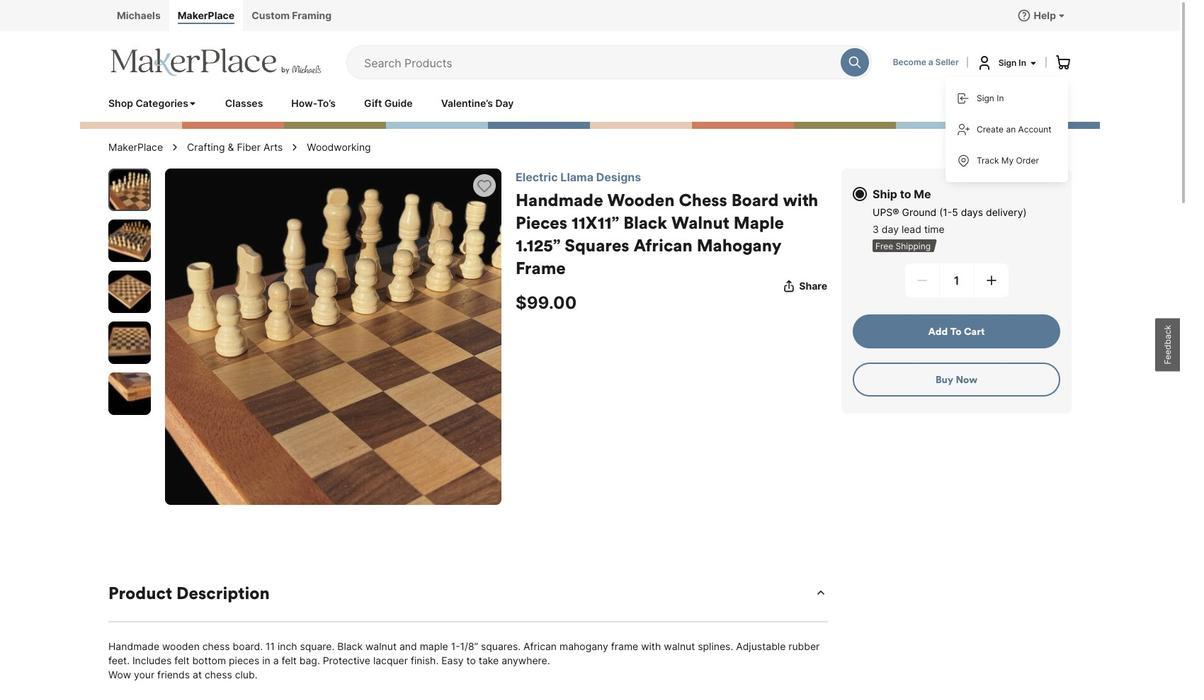 Task type: locate. For each thing, give the bounding box(es) containing it.
how-to's link
[[291, 96, 336, 110]]

mahogany
[[697, 234, 782, 256]]

1 vertical spatial makerplace link
[[108, 140, 163, 154]]

icon image
[[956, 91, 971, 106], [956, 123, 971, 137], [956, 154, 971, 168]]

gift guide
[[364, 97, 413, 109]]

felt
[[174, 654, 189, 667], [282, 654, 297, 667]]

1 horizontal spatial walnut
[[664, 640, 695, 652]]

valentine's day
[[441, 97, 514, 109]]

anywhere.
[[502, 654, 550, 667]]

easy
[[441, 654, 464, 667]]

crafting
[[187, 141, 225, 153]]

1 horizontal spatial makerplace link
[[169, 0, 243, 31]]

icon image inside create an account 'link'
[[956, 123, 971, 137]]

gift guide link
[[364, 96, 413, 110]]

felt down wooden
[[174, 654, 189, 667]]

to left "me"
[[900, 187, 911, 201]]

0 horizontal spatial african
[[524, 640, 557, 652]]

1 vertical spatial handmade
[[108, 640, 159, 652]]

wooden
[[607, 189, 675, 210]]

a left seller
[[928, 57, 933, 67]]

icon image left sign
[[956, 91, 971, 106]]

inch
[[278, 640, 297, 652]]

cart
[[964, 325, 985, 338]]

0 vertical spatial to
[[900, 187, 911, 201]]

makerplace up handmade wooden chess board with pieces 11x11"  black walnut maple 1.125" squares african mahogany frame product 1 image
[[108, 141, 163, 153]]

tabler image right 'arts'
[[289, 142, 301, 153]]

1 horizontal spatial a
[[928, 57, 933, 67]]

michaels
[[117, 9, 161, 21]]

1 vertical spatial to
[[466, 654, 476, 667]]

menu
[[946, 77, 1068, 182]]

black down wooden
[[623, 212, 667, 233]]

3 icon image from the top
[[956, 154, 971, 168]]

black for walnut
[[337, 640, 363, 652]]

add to cart
[[928, 325, 985, 338]]

crafting & fiber arts link
[[187, 140, 283, 154]]

5
[[952, 206, 958, 218]]

shop categories
[[108, 97, 188, 109]]

account
[[1018, 124, 1052, 135]]

0 vertical spatial with
[[783, 189, 818, 210]]

handmade inside handmade wooden chess board with pieces 11x11"  black walnut maple 1.125" squares african mahogany frame
[[516, 189, 603, 210]]

chess up bottom
[[202, 640, 230, 652]]

black inside handmade wooden chess board with pieces 11x11"  black walnut maple 1.125" squares african mahogany frame
[[623, 212, 667, 233]]

free shipping
[[875, 241, 931, 251]]

with inside handmade wooden chess board. 11 inch square. black walnut and maple 1-1/8" squares. african mahogany frame with walnut splines. adjustable rubber feet. includes felt bottom pieces in a felt bag. protective lacquer finish. easy to take anywhere. wow your friends at chess clu
[[641, 640, 661, 652]]

1 horizontal spatial black
[[623, 212, 667, 233]]

icon image left track
[[956, 154, 971, 168]]

help link
[[1011, 0, 1072, 31]]

handmade for handmade wooden chess board. 11 inch square. black walnut and maple 1-1/8" squares. african mahogany frame with walnut splines. adjustable rubber feet. includes felt bottom pieces in a felt bag. protective lacquer finish. easy to take anywhere. wow your friends at chess clu
[[108, 640, 159, 652]]

seller
[[935, 57, 959, 67]]

classes link
[[225, 96, 263, 110]]

1 icon image from the top
[[956, 91, 971, 106]]

guide
[[384, 97, 413, 109]]

makerplace image
[[108, 48, 324, 76]]

0 vertical spatial makerplace
[[178, 9, 235, 21]]

to down 1/8" at the bottom of page
[[466, 654, 476, 667]]

0 vertical spatial african
[[634, 234, 693, 256]]

woodworking
[[307, 141, 371, 153]]

1 horizontal spatial to
[[900, 187, 911, 201]]

0 horizontal spatial a
[[273, 654, 279, 667]]

0 horizontal spatial walnut
[[365, 640, 397, 652]]

llama
[[561, 170, 594, 184]]

with
[[783, 189, 818, 210], [641, 640, 661, 652]]

0 vertical spatial icon image
[[956, 91, 971, 106]]

buy now
[[936, 373, 978, 386]]

11x11"
[[571, 212, 619, 233]]

2 icon image from the top
[[956, 123, 971, 137]]

my
[[1001, 155, 1014, 166]]

with right frame
[[641, 640, 661, 652]]

icon image inside track my order link
[[956, 154, 971, 168]]

handmade wooden chess board with pieces 11x11"  black walnut maple 1.125" squares african mahogany frame product 3 image
[[108, 271, 151, 313]]

electric llama designs link
[[516, 170, 641, 184]]

help
[[1034, 9, 1056, 21]]

track my order link
[[949, 145, 1065, 176]]

ups®
[[873, 206, 899, 218]]

handmade wooden chess board with pieces 11x11"  black walnut maple 1.125" squares african mahogany frame product 4 image
[[108, 322, 151, 364]]

icon image for create
[[956, 123, 971, 137]]

description
[[176, 582, 270, 603]]

1 vertical spatial with
[[641, 640, 661, 652]]

walnut
[[671, 212, 729, 233]]

0 horizontal spatial handmade
[[108, 640, 159, 652]]

black inside handmade wooden chess board. 11 inch square. black walnut and maple 1-1/8" squares. african mahogany frame with walnut splines. adjustable rubber feet. includes felt bottom pieces in a felt bag. protective lacquer finish. easy to take anywhere. wow your friends at chess clu
[[337, 640, 363, 652]]

to
[[900, 187, 911, 201], [466, 654, 476, 667]]

maple
[[420, 640, 448, 652]]

valentine's day link
[[441, 96, 514, 110]]

day
[[882, 223, 899, 235]]

icon image left create
[[956, 123, 971, 137]]

0 horizontal spatial tabler image
[[169, 142, 181, 153]]

black up protective
[[337, 640, 363, 652]]

to's
[[317, 97, 336, 109]]

handmade down llama
[[516, 189, 603, 210]]

felt down inch at the left
[[282, 654, 297, 667]]

a right in
[[273, 654, 279, 667]]

makerplace up makerplace image
[[178, 9, 235, 21]]

1 horizontal spatial african
[[634, 234, 693, 256]]

1 horizontal spatial handmade
[[516, 189, 603, 210]]

$99.00
[[516, 293, 577, 313]]

lacquer
[[373, 654, 408, 667]]

0 horizontal spatial felt
[[174, 654, 189, 667]]

shipping
[[896, 241, 931, 251]]

icon image inside sign in link
[[956, 91, 971, 106]]

walnut left splines.
[[664, 640, 695, 652]]

search button image
[[848, 55, 862, 69]]

handmade inside handmade wooden chess board. 11 inch square. black walnut and maple 1-1/8" squares. african mahogany frame with walnut splines. adjustable rubber feet. includes felt bottom pieces in a felt bag. protective lacquer finish. easy to take anywhere. wow your friends at chess clu
[[108, 640, 159, 652]]

african up "anywhere."
[[524, 640, 557, 652]]

add
[[928, 325, 948, 338]]

tabler image left crafting
[[169, 142, 181, 153]]

tabler image left "electric"
[[476, 178, 493, 195]]

menu containing sign in
[[946, 77, 1068, 182]]

categories
[[136, 97, 188, 109]]

0 horizontal spatial with
[[641, 640, 661, 652]]

create
[[977, 124, 1004, 135]]

african
[[634, 234, 693, 256], [524, 640, 557, 652]]

sign
[[977, 93, 994, 103]]

african down "walnut"
[[634, 234, 693, 256]]

share
[[799, 280, 827, 292]]

to inside handmade wooden chess board. 11 inch square. black walnut and maple 1-1/8" squares. african mahogany frame with walnut splines. adjustable rubber feet. includes felt bottom pieces in a felt bag. protective lacquer finish. easy to take anywhere. wow your friends at chess clu
[[466, 654, 476, 667]]

a
[[928, 57, 933, 67], [273, 654, 279, 667]]

makerplace link up handmade wooden chess board with pieces 11x11"  black walnut maple 1.125" squares african mahogany frame product 1 image
[[108, 140, 163, 154]]

1 vertical spatial black
[[337, 640, 363, 652]]

arts
[[263, 141, 283, 153]]

order
[[1016, 155, 1039, 166]]

2 felt from the left
[[282, 654, 297, 667]]

maple
[[734, 212, 784, 233]]

icon image for sign
[[956, 91, 971, 106]]

icon image for track
[[956, 154, 971, 168]]

makerplace link up makerplace image
[[169, 0, 243, 31]]

gift
[[364, 97, 382, 109]]

1 vertical spatial icon image
[[956, 123, 971, 137]]

friends
[[157, 669, 190, 681]]

walnut
[[365, 640, 397, 652], [664, 640, 695, 652]]

1 vertical spatial african
[[524, 640, 557, 652]]

1 vertical spatial makerplace
[[108, 141, 163, 153]]

a inside handmade wooden chess board. 11 inch square. black walnut and maple 1-1/8" squares. african mahogany frame with walnut splines. adjustable rubber feet. includes felt bottom pieces in a felt bag. protective lacquer finish. easy to take anywhere. wow your friends at chess clu
[[273, 654, 279, 667]]

black
[[623, 212, 667, 233], [337, 640, 363, 652]]

0 vertical spatial makerplace link
[[169, 0, 243, 31]]

makerplace link
[[169, 0, 243, 31], [108, 140, 163, 154]]

1 vertical spatial a
[[273, 654, 279, 667]]

makerplace
[[178, 9, 235, 21], [108, 141, 163, 153]]

handmade
[[516, 189, 603, 210], [108, 640, 159, 652]]

create an account link
[[949, 114, 1065, 145]]

0 vertical spatial handmade
[[516, 189, 603, 210]]

african inside handmade wooden chess board with pieces 11x11"  black walnut maple 1.125" squares african mahogany frame
[[634, 234, 693, 256]]

handmade wooden chess board with pieces 11x11"  black walnut maple 1.125" squares african mahogany frame product 2 image
[[108, 220, 151, 262]]

free
[[875, 241, 893, 251]]

0 horizontal spatial black
[[337, 640, 363, 652]]

create an account
[[977, 124, 1052, 135]]

tabler image
[[169, 142, 181, 153], [289, 142, 301, 153], [476, 178, 493, 195]]

ups® ground (1-5 days delivery) 3 day lead time
[[873, 206, 1027, 235]]

sign in link
[[949, 83, 1065, 114]]

2 vertical spatial icon image
[[956, 154, 971, 168]]

walnut up lacquer on the left of the page
[[365, 640, 397, 652]]

1/8"
[[460, 640, 478, 652]]

handmade up feet.
[[108, 640, 159, 652]]

with right board
[[783, 189, 818, 210]]

chess down bottom
[[205, 669, 232, 681]]

electric
[[516, 170, 558, 184]]

feet.
[[108, 654, 130, 667]]

1 horizontal spatial felt
[[282, 654, 297, 667]]

0 vertical spatial black
[[623, 212, 667, 233]]

handmade wooden chess board with pieces 11x11"  black walnut maple 1.125" squares african mahogany frame product 1 image
[[110, 170, 149, 210]]

ship
[[873, 187, 897, 201]]

0 horizontal spatial to
[[466, 654, 476, 667]]

1 horizontal spatial with
[[783, 189, 818, 210]]

button to increment counter for number stepper image
[[984, 273, 998, 288]]



Task type: vqa. For each thing, say whether or not it's contained in the screenshot.
2nd Today from the bottom of the page
no



Task type: describe. For each thing, give the bounding box(es) containing it.
1.125"
[[516, 234, 561, 256]]

0 horizontal spatial makerplace
[[108, 141, 163, 153]]

your
[[134, 669, 155, 681]]

product description
[[108, 582, 270, 603]]

adjustable
[[736, 640, 786, 652]]

product
[[108, 582, 172, 603]]

2 horizontal spatial tabler image
[[476, 178, 493, 195]]

1 horizontal spatial makerplace
[[178, 9, 235, 21]]

in
[[262, 654, 270, 667]]

board
[[731, 189, 779, 210]]

take
[[479, 654, 499, 667]]

lead
[[902, 223, 922, 235]]

framing
[[292, 9, 332, 21]]

splines.
[[698, 640, 733, 652]]

board.
[[233, 640, 263, 652]]

bottom
[[192, 654, 226, 667]]

handmade wooden chess board with pieces 11x11"  black walnut maple 1.125" squares african mahogany frame product 5 image
[[108, 373, 151, 415]]

pieces
[[516, 212, 567, 233]]

1 horizontal spatial tabler image
[[289, 142, 301, 153]]

custom
[[252, 9, 290, 21]]

frame
[[611, 640, 638, 652]]

with inside handmade wooden chess board with pieces 11x11"  black walnut maple 1.125" squares african mahogany frame
[[783, 189, 818, 210]]

1 felt from the left
[[174, 654, 189, 667]]

electric llama designs
[[516, 170, 641, 184]]

days
[[961, 206, 983, 218]]

0 vertical spatial chess
[[202, 640, 230, 652]]

track my order
[[977, 155, 1039, 166]]

chess
[[679, 189, 727, 210]]

11
[[266, 640, 275, 652]]

0 vertical spatial a
[[928, 57, 933, 67]]

designs
[[596, 170, 641, 184]]

Search Input field
[[364, 46, 833, 79]]

square.
[[300, 640, 335, 652]]

squares.
[[481, 640, 521, 652]]

protective
[[323, 654, 370, 667]]

custom framing link
[[243, 0, 340, 31]]

1 walnut from the left
[[365, 640, 397, 652]]

me
[[914, 187, 931, 201]]

woodworking link
[[307, 140, 371, 154]]

1 vertical spatial chess
[[205, 669, 232, 681]]

add to cart button
[[853, 314, 1060, 348]]

classes
[[225, 97, 263, 109]]

ground
[[902, 206, 937, 218]]

black for walnut
[[623, 212, 667, 233]]

how-
[[291, 97, 317, 109]]

to
[[950, 325, 962, 338]]

squares
[[565, 234, 629, 256]]

shop
[[108, 97, 133, 109]]

handmade wooden chess board with pieces 11x11"  black walnut maple 1.125" squares african mahogany frame image
[[165, 169, 501, 505]]

wooden
[[162, 640, 200, 652]]

finish.
[[411, 654, 439, 667]]

(1-
[[939, 206, 952, 218]]

product description button
[[108, 582, 828, 604]]

mahogany
[[560, 640, 608, 652]]

at
[[193, 669, 202, 681]]

help button
[[1017, 8, 1066, 23]]

handmade wooden chess board. 11 inch square. black walnut and maple 1-1/8" squares. african mahogany frame with walnut splines. adjustable rubber feet. includes felt bottom pieces in a felt bag. protective lacquer finish. easy to take anywhere. wow your friends at chess clu
[[108, 640, 823, 689]]

includes
[[132, 654, 172, 667]]

wow
[[108, 669, 131, 681]]

become
[[893, 57, 926, 67]]

2 walnut from the left
[[664, 640, 695, 652]]

track
[[977, 155, 999, 166]]

ship to me
[[873, 187, 931, 201]]

day
[[495, 97, 514, 109]]

1-
[[451, 640, 460, 652]]

0 horizontal spatial makerplace link
[[108, 140, 163, 154]]

and
[[399, 640, 417, 652]]

fiber
[[237, 141, 261, 153]]

Number Stepper text field
[[940, 263, 974, 297]]

how-to's
[[291, 97, 336, 109]]

african inside handmade wooden chess board. 11 inch square. black walnut and maple 1-1/8" squares. african mahogany frame with walnut splines. adjustable rubber feet. includes felt bottom pieces in a felt bag. protective lacquer finish. easy to take anywhere. wow your friends at chess clu
[[524, 640, 557, 652]]

handmade wooden chess board with pieces 11x11"  black walnut maple 1.125" squares african mahogany frame
[[516, 189, 818, 278]]

sign in
[[977, 93, 1004, 103]]

michaels link
[[108, 0, 169, 31]]

crafting & fiber arts
[[187, 141, 283, 153]]

handmade for handmade wooden chess board with pieces 11x11"  black walnut maple 1.125" squares african mahogany frame
[[516, 189, 603, 210]]

rubber
[[789, 640, 820, 652]]

buy now button
[[853, 363, 1060, 397]]

become a seller link
[[893, 57, 959, 68]]

frame
[[516, 257, 566, 278]]

&
[[228, 141, 234, 153]]



